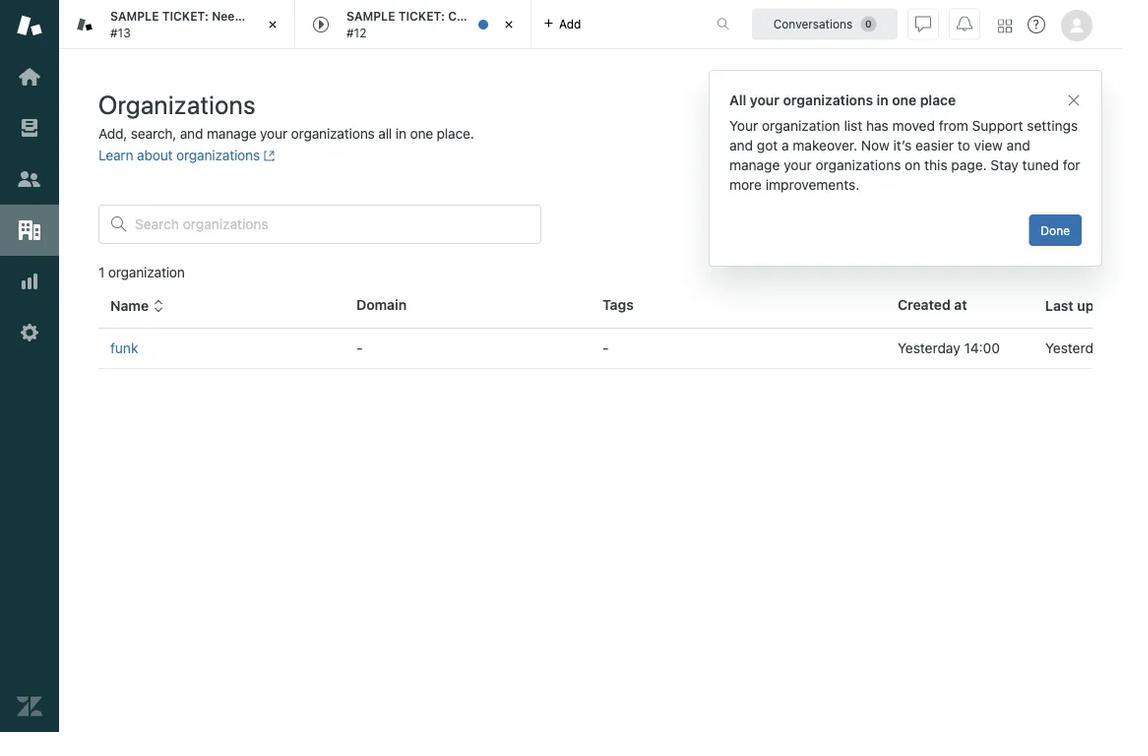 Task type: describe. For each thing, give the bounding box(es) containing it.
view
[[974, 137, 1003, 154]]

last update
[[1046, 298, 1122, 314]]

organizations down now
[[816, 157, 901, 173]]

organizations inside organizations add, search, and manage your organizations all in one place.
[[291, 126, 375, 142]]

customers image
[[17, 166, 42, 192]]

zendesk image
[[17, 694, 42, 720]]

0 vertical spatial your
[[750, 92, 780, 108]]

close image inside tab
[[499, 15, 519, 34]]

#13
[[110, 26, 131, 39]]

#12
[[347, 26, 367, 39]]

from
[[939, 118, 969, 134]]

1
[[98, 264, 105, 281]]

Search organizations field
[[135, 216, 529, 233]]

now
[[861, 137, 890, 154]]

name
[[110, 298, 149, 314]]

page.
[[951, 157, 987, 173]]

yesterday 14:00
[[898, 340, 1000, 356]]

tab containing sample ticket: need less items than ordered
[[59, 0, 382, 49]]

yesterday for yesterday 14:00
[[898, 340, 961, 356]]

organizations image
[[17, 218, 42, 243]]

moved
[[893, 118, 935, 134]]

learn about organizations link
[[98, 147, 275, 163]]

tabs tab list
[[59, 0, 696, 49]]

on
[[905, 157, 921, 173]]

sample for #13
[[110, 9, 159, 23]]

less
[[245, 9, 269, 23]]

ticket: for cancel
[[398, 9, 445, 23]]

close image inside "all your organizations in one place" dialog
[[1066, 93, 1082, 108]]

last update button
[[1046, 297, 1122, 315]]

it's
[[893, 137, 912, 154]]

14
[[1112, 340, 1122, 356]]

yesterday 14
[[1046, 340, 1122, 356]]

sample ticket: cancel order #12
[[347, 9, 522, 39]]

about
[[137, 147, 173, 163]]

bulk
[[834, 104, 861, 120]]

1 organization
[[98, 264, 185, 281]]

update
[[1078, 298, 1122, 314]]

ordered
[[336, 9, 382, 23]]

funk
[[110, 340, 138, 356]]

get started image
[[17, 64, 42, 90]]

all your organizations in one place your organization list has moved from support settings and got a makeover. now it's easier to view and manage your organizations on this page. stay tuned for more improvements.
[[730, 92, 1081, 193]]

1 horizontal spatial and
[[730, 137, 753, 154]]

2 - from the left
[[603, 340, 609, 356]]

more
[[730, 177, 762, 193]]

bulk import
[[834, 104, 906, 120]]

easier
[[916, 137, 954, 154]]

organization for add organization
[[999, 104, 1077, 120]]

one inside the all your organizations in one place your organization list has moved from support settings and got a makeover. now it's easier to view and manage your organizations on this page. stay tuned for more improvements.
[[892, 92, 917, 108]]

2 horizontal spatial and
[[1007, 137, 1031, 154]]

improvements.
[[766, 177, 860, 193]]

all
[[378, 126, 392, 142]]

organizations right about in the left of the page
[[176, 147, 260, 163]]

this
[[925, 157, 948, 173]]

in inside organizations add, search, and manage your organizations all in one place.
[[396, 126, 406, 142]]

than
[[307, 9, 333, 23]]

1 - from the left
[[356, 340, 363, 356]]

done button
[[1029, 215, 1082, 246]]

to
[[958, 137, 971, 154]]

done
[[1041, 223, 1070, 237]]



Task type: vqa. For each thing, say whether or not it's contained in the screenshot.
first min from the bottom
no



Task type: locate. For each thing, give the bounding box(es) containing it.
2 yesterday from the left
[[1046, 340, 1108, 356]]

one left place.
[[410, 126, 433, 142]]

main element
[[0, 0, 59, 733]]

place
[[920, 92, 956, 108]]

your
[[730, 118, 758, 134]]

name button
[[110, 297, 164, 315]]

close image right cancel
[[499, 15, 519, 34]]

one inside organizations add, search, and manage your organizations all in one place.
[[410, 126, 433, 142]]

ticket: left cancel
[[398, 9, 445, 23]]

1 horizontal spatial your
[[750, 92, 780, 108]]

organization up a
[[762, 118, 841, 134]]

sample up #12
[[347, 9, 395, 23]]

sample
[[110, 9, 159, 23], [347, 9, 395, 23]]

2 horizontal spatial your
[[784, 157, 812, 173]]

1 vertical spatial in
[[396, 126, 406, 142]]

0 vertical spatial manage
[[207, 126, 256, 142]]

organization
[[999, 104, 1077, 120], [762, 118, 841, 134], [108, 264, 185, 281]]

support
[[972, 118, 1024, 134]]

organizations
[[783, 92, 873, 108], [291, 126, 375, 142], [176, 147, 260, 163], [816, 157, 901, 173]]

conversations
[[774, 17, 853, 31]]

1 vertical spatial one
[[410, 126, 433, 142]]

14:00
[[964, 340, 1000, 356]]

and up stay on the top right
[[1007, 137, 1031, 154]]

and down your
[[730, 137, 753, 154]]

learn
[[98, 147, 133, 163]]

one up moved on the right
[[892, 92, 917, 108]]

your right all
[[750, 92, 780, 108]]

(opens in a new tab) image
[[260, 150, 275, 162]]

yesterday
[[898, 340, 961, 356], [1046, 340, 1108, 356]]

sample inside sample ticket: need less items than ordered #13
[[110, 9, 159, 23]]

manage inside organizations add, search, and manage your organizations all in one place.
[[207, 126, 256, 142]]

sample inside sample ticket: cancel order #12
[[347, 9, 395, 23]]

your down a
[[784, 157, 812, 173]]

0 vertical spatial close image
[[499, 15, 519, 34]]

0 horizontal spatial organization
[[108, 264, 185, 281]]

0 horizontal spatial ticket:
[[162, 9, 209, 23]]

need
[[212, 9, 242, 23]]

manage inside the all your organizations in one place your organization list has moved from support settings and got a makeover. now it's easier to view and manage your organizations on this page. stay tuned for more improvements.
[[730, 157, 780, 173]]

manage up more
[[730, 157, 780, 173]]

1 ticket: from the left
[[162, 9, 209, 23]]

0 horizontal spatial -
[[356, 340, 363, 356]]

0 horizontal spatial and
[[180, 126, 203, 142]]

0 horizontal spatial manage
[[207, 126, 256, 142]]

0 horizontal spatial yesterday
[[898, 340, 961, 356]]

search,
[[131, 126, 176, 142]]

sample up #13
[[110, 9, 159, 23]]

sample for #12
[[347, 9, 395, 23]]

in right all
[[396, 126, 406, 142]]

conversations button
[[752, 8, 898, 40]]

settings
[[1027, 118, 1078, 134]]

place.
[[437, 126, 474, 142]]

sample ticket: need less items than ordered #13
[[110, 9, 382, 39]]

yesterday left the 14:00
[[898, 340, 961, 356]]

items
[[272, 9, 304, 23]]

cancel
[[448, 9, 488, 23]]

organizations add, search, and manage your organizations all in one place.
[[98, 89, 474, 142]]

in inside the all your organizations in one place your organization list has moved from support settings and got a makeover. now it's easier to view and manage your organizations on this page. stay tuned for more improvements.
[[877, 92, 889, 108]]

2 sample from the left
[[347, 9, 395, 23]]

zendesk support image
[[17, 13, 42, 38]]

add,
[[98, 126, 127, 142]]

ticket: inside sample ticket: need less items than ordered #13
[[162, 9, 209, 23]]

ticket: for need
[[162, 9, 209, 23]]

get help image
[[1028, 16, 1046, 33]]

has
[[866, 118, 889, 134]]

organization for 1 organization
[[108, 264, 185, 281]]

ticket: left 'need'
[[162, 9, 209, 23]]

add organization
[[969, 104, 1077, 120]]

1 sample from the left
[[110, 9, 159, 23]]

stay
[[991, 157, 1019, 173]]

1 vertical spatial close image
[[1066, 93, 1082, 108]]

0 horizontal spatial close image
[[499, 15, 519, 34]]

organizations up list
[[783, 92, 873, 108]]

0 vertical spatial one
[[892, 92, 917, 108]]

and up learn about organizations link in the top of the page
[[180, 126, 203, 142]]

all your organizations in one place dialog
[[709, 70, 1103, 267]]

organization up "tuned"
[[999, 104, 1077, 120]]

1 horizontal spatial manage
[[730, 157, 780, 173]]

organization inside button
[[999, 104, 1077, 120]]

reporting image
[[17, 269, 42, 294]]

your
[[750, 92, 780, 108], [260, 126, 288, 142], [784, 157, 812, 173]]

ticket: inside sample ticket: cancel order #12
[[398, 9, 445, 23]]

1 tab from the left
[[59, 0, 382, 49]]

all
[[730, 92, 747, 108]]

for
[[1063, 157, 1081, 173]]

tab
[[59, 0, 382, 49], [295, 0, 532, 49]]

1 vertical spatial manage
[[730, 157, 780, 173]]

list
[[844, 118, 863, 134]]

in
[[877, 92, 889, 108], [396, 126, 406, 142]]

organizations left all
[[291, 126, 375, 142]]

2 ticket: from the left
[[398, 9, 445, 23]]

bulk import button
[[818, 93, 946, 132]]

1 horizontal spatial ticket:
[[398, 9, 445, 23]]

import
[[865, 104, 906, 120]]

last
[[1046, 298, 1074, 314]]

close image
[[499, 15, 519, 34], [1066, 93, 1082, 108]]

0 horizontal spatial sample
[[110, 9, 159, 23]]

1 horizontal spatial in
[[877, 92, 889, 108]]

1 horizontal spatial -
[[603, 340, 609, 356]]

and inside organizations add, search, and manage your organizations all in one place.
[[180, 126, 203, 142]]

1 horizontal spatial sample
[[347, 9, 395, 23]]

yesterday left 14
[[1046, 340, 1108, 356]]

2 horizontal spatial organization
[[999, 104, 1077, 120]]

manage
[[207, 126, 256, 142], [730, 157, 780, 173]]

order
[[491, 9, 522, 23]]

your inside organizations add, search, and manage your organizations all in one place.
[[260, 126, 288, 142]]

in up has
[[877, 92, 889, 108]]

tuned
[[1023, 157, 1059, 173]]

0 horizontal spatial one
[[410, 126, 433, 142]]

a
[[782, 137, 789, 154]]

add
[[969, 104, 995, 120]]

funk link
[[110, 340, 138, 356]]

1 horizontal spatial one
[[892, 92, 917, 108]]

makeover.
[[793, 137, 858, 154]]

0 horizontal spatial in
[[396, 126, 406, 142]]

admin image
[[17, 320, 42, 346]]

organization inside the all your organizations in one place your organization list has moved from support settings and got a makeover. now it's easier to view and manage your organizations on this page. stay tuned for more improvements.
[[762, 118, 841, 134]]

2 tab from the left
[[295, 0, 532, 49]]

-
[[356, 340, 363, 356], [603, 340, 609, 356]]

organization up name button
[[108, 264, 185, 281]]

close image up 'settings'
[[1066, 93, 1082, 108]]

views image
[[17, 115, 42, 141]]

tab containing sample ticket: cancel order
[[295, 0, 532, 49]]

yesterday for yesterday 14
[[1046, 340, 1108, 356]]

1 horizontal spatial yesterday
[[1046, 340, 1108, 356]]

organizations
[[98, 89, 256, 119]]

close image
[[263, 15, 283, 34]]

one
[[892, 92, 917, 108], [410, 126, 433, 142]]

1 horizontal spatial organization
[[762, 118, 841, 134]]

and
[[180, 126, 203, 142], [730, 137, 753, 154], [1007, 137, 1031, 154]]

1 yesterday from the left
[[898, 340, 961, 356]]

0 vertical spatial in
[[877, 92, 889, 108]]

got
[[757, 137, 778, 154]]

add organization button
[[954, 93, 1093, 132]]

zendesk products image
[[998, 19, 1012, 33]]

ticket:
[[162, 9, 209, 23], [398, 9, 445, 23]]

1 vertical spatial your
[[260, 126, 288, 142]]

manage up learn about organizations link in the top of the page
[[207, 126, 256, 142]]

1 horizontal spatial close image
[[1066, 93, 1082, 108]]

0 horizontal spatial your
[[260, 126, 288, 142]]

learn about organizations
[[98, 147, 260, 163]]

2 vertical spatial your
[[784, 157, 812, 173]]

your up (opens in a new tab) icon in the left top of the page
[[260, 126, 288, 142]]



